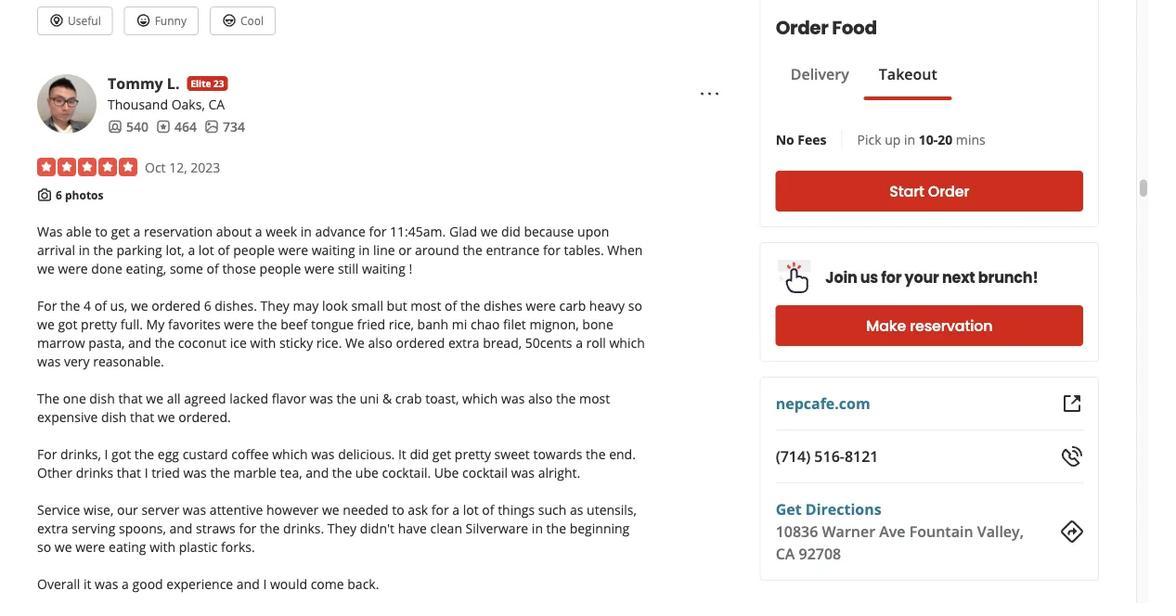 Task type: locate. For each thing, give the bounding box(es) containing it.
waiting
[[312, 241, 355, 259], [362, 260, 406, 278]]

1 horizontal spatial to
[[392, 501, 405, 519]]

reservation up lot,
[[144, 223, 213, 241]]

0 horizontal spatial got
[[58, 316, 77, 333]]

to left ask
[[392, 501, 405, 519]]

pretty up pasta,
[[81, 316, 117, 333]]

most down roll
[[580, 390, 610, 408]]

1 vertical spatial waiting
[[362, 260, 406, 278]]

24 directions v2 image
[[1061, 521, 1084, 543]]

such
[[538, 501, 567, 519]]

the
[[93, 241, 113, 259], [463, 241, 483, 259], [60, 297, 80, 315], [461, 297, 480, 315], [257, 316, 277, 333], [155, 334, 175, 352], [337, 390, 357, 408], [556, 390, 576, 408], [134, 446, 154, 463], [586, 446, 606, 463], [210, 464, 230, 482], [332, 464, 352, 482], [260, 520, 280, 538], [547, 520, 566, 538]]

directions
[[806, 500, 882, 520]]

1 vertical spatial for
[[37, 446, 57, 463]]

1 vertical spatial people
[[260, 260, 301, 278]]

1 vertical spatial which
[[462, 390, 498, 408]]

i up drinks on the bottom left of page
[[105, 446, 108, 463]]

and inside 'for the 4 of us, we ordered 6 dishes. they may look small but most of the dishes were carb heavy so we got pretty full. my favorites were the beef tongue fried rice, banh mi chao filet mignon, bone marrow pasta, and the coconut ice with sticky rice. we also ordered extra bread, 50cents a roll which was very reasonable.'
[[128, 334, 151, 352]]

0 horizontal spatial they
[[261, 297, 290, 315]]

ordered up favorites
[[152, 297, 201, 315]]

16 useful v2 image
[[49, 13, 64, 28]]

valley,
[[977, 522, 1024, 542]]

1 vertical spatial i
[[145, 464, 148, 482]]

start order
[[890, 181, 970, 202]]

which inside the one dish that we all agreed lacked flavor was the uni & crab toast, which was also the most expensive dish that we ordered.
[[462, 390, 498, 408]]

warner
[[822, 522, 876, 542]]

6 up favorites
[[204, 297, 211, 315]]

0 horizontal spatial i
[[105, 446, 108, 463]]

beef
[[281, 316, 308, 333]]

a left roll
[[576, 334, 583, 352]]

get inside was able to get a reservation about a week in advance for 11:45am. glad we did because upon arrival in the parking lot, a lot of people were waiting in line or around the entrance for tables. when we were done eating, some of those people were still waiting !
[[111, 223, 130, 241]]

with inside service wise, our server was attentive however we needed to ask for a lot of things such as utensils, extra serving spoons, and straws for the drinks. they didn't have clean silverware in the beginning so we were eating with plastic forks.
[[150, 539, 176, 556]]

1 vertical spatial got
[[112, 446, 131, 463]]

sticky
[[279, 334, 313, 352]]

in down "such"
[[532, 520, 543, 538]]

1 vertical spatial most
[[580, 390, 610, 408]]

clean
[[430, 520, 462, 538]]

i left tried
[[145, 464, 148, 482]]

mins
[[956, 130, 986, 148]]

i left would
[[263, 576, 267, 593]]

people down week on the left of page
[[260, 260, 301, 278]]

16 cool v2 image
[[222, 13, 237, 28]]

0 horizontal spatial with
[[150, 539, 176, 556]]

0 vertical spatial get
[[111, 223, 130, 241]]

we up full. on the bottom of the page
[[131, 297, 148, 315]]

for the 4 of us, we ordered 6 dishes. they may look small but most of the dishes were carb heavy so we got pretty full. my favorites were the beef tongue fried rice, banh mi chao filet mignon, bone marrow pasta, and the coconut ice with sticky rice. we also ordered extra bread, 50cents a roll which was very reasonable.
[[37, 297, 645, 371]]

1 horizontal spatial pretty
[[455, 446, 491, 463]]

and inside service wise, our server was attentive however we needed to ask for a lot of things such as utensils, extra serving spoons, and straws for the drinks. they didn't have clean silverware in the beginning so we were eating with plastic forks.
[[169, 520, 193, 538]]

5 star rating image
[[37, 158, 137, 177]]

for up the other
[[37, 446, 57, 463]]

for right the us
[[881, 267, 902, 288]]

0 horizontal spatial most
[[411, 297, 441, 315]]

1 vertical spatial ca
[[776, 544, 795, 564]]

0 vertical spatial extra
[[448, 334, 480, 352]]

2 vertical spatial i
[[263, 576, 267, 593]]

line
[[373, 241, 395, 259]]

1 horizontal spatial got
[[112, 446, 131, 463]]

1 vertical spatial order
[[928, 181, 970, 202]]

most up banh
[[411, 297, 441, 315]]

1 vertical spatial so
[[37, 539, 51, 556]]

1 vertical spatial get
[[432, 446, 451, 463]]

nepcafe.com link
[[776, 394, 871, 414]]

1 horizontal spatial 6
[[204, 297, 211, 315]]

0 horizontal spatial get
[[111, 223, 130, 241]]

of inside service wise, our server was attentive however we needed to ask for a lot of things such as utensils, extra serving spoons, and straws for the drinks. they didn't have clean silverware in the beginning so we were eating with plastic forks.
[[482, 501, 495, 519]]

1 horizontal spatial ca
[[776, 544, 795, 564]]

so down the service
[[37, 539, 51, 556]]

lot up silverware
[[463, 501, 479, 519]]

so inside service wise, our server was attentive however we needed to ask for a lot of things such as utensils, extra serving spoons, and straws for the drinks. they didn't have clean silverware in the beginning so we were eating with plastic forks.
[[37, 539, 51, 556]]

one
[[63, 390, 86, 408]]

was down marrow
[[37, 353, 61, 371]]

1 vertical spatial lot
[[463, 501, 479, 519]]

rice.
[[317, 334, 342, 352]]

dishes
[[484, 297, 523, 315]]

that
[[118, 390, 143, 408], [130, 409, 154, 426], [117, 464, 141, 482]]

0 horizontal spatial reservation
[[144, 223, 213, 241]]

up
[[885, 130, 901, 148]]

were down arrival
[[58, 260, 88, 278]]

for inside 'for the 4 of us, we ordered 6 dishes. they may look small but most of the dishes were carb heavy so we got pretty full. my favorites were the beef tongue fried rice, banh mi chao filet mignon, bone marrow pasta, and the coconut ice with sticky rice. we also ordered extra bread, 50cents a roll which was very reasonable.'
[[37, 297, 57, 315]]

able
[[66, 223, 92, 241]]

join
[[826, 267, 858, 288]]

0 vertical spatial people
[[233, 241, 275, 259]]

0 horizontal spatial extra
[[37, 520, 68, 538]]

1 vertical spatial they
[[328, 520, 357, 538]]

0 vertical spatial i
[[105, 446, 108, 463]]

the up towards at the bottom
[[556, 390, 576, 408]]

we down all
[[158, 409, 175, 426]]

for for for drinks, i got the egg custard coffee which was delicious. it did get pretty sweet towards the end. other drinks that i tried was the marble tea, and the ube cocktail. ube cocktail was alright.
[[37, 446, 57, 463]]

which
[[610, 334, 645, 352], [462, 390, 498, 408], [272, 446, 308, 463]]

was down sweet
[[511, 464, 535, 482]]

order right start
[[928, 181, 970, 202]]

0 horizontal spatial ordered
[[152, 297, 201, 315]]

lot up some
[[199, 241, 214, 259]]

rice,
[[389, 316, 414, 333]]

for up marrow
[[37, 297, 57, 315]]

the up done
[[93, 241, 113, 259]]

ave
[[880, 522, 906, 542]]

get directions 10836 warner ave fountain valley, ca 92708
[[776, 500, 1024, 564]]

order up delivery
[[776, 15, 829, 41]]

1 horizontal spatial did
[[501, 223, 521, 241]]

for up line
[[369, 223, 387, 241]]

1 vertical spatial with
[[150, 539, 176, 556]]

and right tea,
[[306, 464, 329, 482]]

0 vertical spatial which
[[610, 334, 645, 352]]

1 horizontal spatial also
[[528, 390, 553, 408]]

useful
[[68, 13, 101, 28]]

0 horizontal spatial so
[[37, 539, 51, 556]]

for for for the 4 of us, we ordered 6 dishes. they may look small but most of the dishes were carb heavy so we got pretty full. my favorites were the beef tongue fried rice, banh mi chao filet mignon, bone marrow pasta, and the coconut ice with sticky rice. we also ordered extra bread, 50cents a roll which was very reasonable.
[[37, 297, 57, 315]]

16 friends v2 image
[[108, 119, 123, 134]]

was
[[37, 353, 61, 371], [310, 390, 333, 408], [501, 390, 525, 408], [311, 446, 335, 463], [183, 464, 207, 482], [511, 464, 535, 482], [183, 501, 206, 519], [95, 576, 118, 593]]

pick up in 10-20 mins
[[858, 130, 986, 148]]

1 horizontal spatial extra
[[448, 334, 480, 352]]

a right lot,
[[188, 241, 195, 259]]

serving
[[72, 520, 115, 538]]

1 horizontal spatial which
[[462, 390, 498, 408]]

still
[[338, 260, 359, 278]]

10-
[[919, 130, 938, 148]]

egg
[[158, 446, 179, 463]]

toast,
[[425, 390, 459, 408]]

0 horizontal spatial 6
[[56, 188, 62, 203]]

the left ube
[[332, 464, 352, 482]]

0 vertical spatial also
[[368, 334, 393, 352]]

crab
[[395, 390, 422, 408]]

that inside for drinks, i got the egg custard coffee which was delicious. it did get pretty sweet towards the end. other drinks that i tried was the marble tea, and the ube cocktail. ube cocktail was alright.
[[117, 464, 141, 482]]

1 horizontal spatial they
[[328, 520, 357, 538]]

were left still
[[305, 260, 335, 278]]

was inside service wise, our server was attentive however we needed to ask for a lot of things such as utensils, extra serving spoons, and straws for the drinks. they didn't have clean silverware in the beginning so we were eating with plastic forks.
[[183, 501, 206, 519]]

1 vertical spatial also
[[528, 390, 553, 408]]

and down full. on the bottom of the page
[[128, 334, 151, 352]]

20
[[938, 130, 953, 148]]

for up "forks."
[[239, 520, 257, 538]]

back.
[[348, 576, 379, 593]]

plastic
[[179, 539, 218, 556]]

0 horizontal spatial lot
[[199, 241, 214, 259]]

0 vertical spatial with
[[250, 334, 276, 352]]

people up those
[[233, 241, 275, 259]]

1 horizontal spatial with
[[250, 334, 276, 352]]

pretty up cocktail
[[455, 446, 491, 463]]

the down custard
[[210, 464, 230, 482]]

0 vertical spatial ca
[[208, 95, 225, 113]]

experience
[[167, 576, 233, 593]]

12,
[[169, 158, 187, 176]]

and up plastic
[[169, 520, 193, 538]]

1 horizontal spatial ordered
[[396, 334, 445, 352]]

were down serving
[[75, 539, 105, 556]]

ca down 23 on the top of page
[[208, 95, 225, 113]]

of right 4 in the left of the page
[[94, 297, 107, 315]]

i
[[105, 446, 108, 463], [145, 464, 148, 482], [263, 576, 267, 593]]

tommy l. link
[[108, 73, 180, 93]]

also down the fried
[[368, 334, 393, 352]]

ca down 10836
[[776, 544, 795, 564]]

we down serving
[[55, 539, 72, 556]]

ca
[[208, 95, 225, 113], [776, 544, 795, 564]]

0 vertical spatial most
[[411, 297, 441, 315]]

most inside the one dish that we all agreed lacked flavor was the uni & crab toast, which was also the most expensive dish that we ordered.
[[580, 390, 610, 408]]

1 vertical spatial dish
[[101, 409, 127, 426]]

0 horizontal spatial waiting
[[312, 241, 355, 259]]

0 horizontal spatial did
[[410, 446, 429, 463]]

dishes.
[[215, 297, 257, 315]]

for down because
[[543, 241, 561, 259]]

tab list
[[776, 63, 952, 100]]

needed
[[343, 501, 389, 519]]

0 vertical spatial to
[[95, 223, 108, 241]]

which right toast,
[[462, 390, 498, 408]]

0 vertical spatial ordered
[[152, 297, 201, 315]]

for
[[37, 297, 57, 315], [37, 446, 57, 463]]

it
[[84, 576, 91, 593]]

wise,
[[84, 501, 114, 519]]

0 horizontal spatial order
[[776, 15, 829, 41]]

have
[[398, 520, 427, 538]]

order inside start order button
[[928, 181, 970, 202]]

0 vertical spatial dish
[[89, 390, 115, 408]]

extra inside 'for the 4 of us, we ordered 6 dishes. they may look small but most of the dishes were carb heavy so we got pretty full. my favorites were the beef tongue fried rice, banh mi chao filet mignon, bone marrow pasta, and the coconut ice with sticky rice. we also ordered extra bread, 50cents a roll which was very reasonable.'
[[448, 334, 480, 352]]

lot
[[199, 241, 214, 259], [463, 501, 479, 519]]

0 vertical spatial reservation
[[144, 223, 213, 241]]

they up 'beef'
[[261, 297, 290, 315]]

no fees
[[776, 130, 827, 148]]

0 vertical spatial so
[[628, 297, 643, 315]]

a up clean
[[453, 501, 460, 519]]

464
[[175, 118, 197, 135]]

my
[[146, 316, 165, 333]]

0 horizontal spatial which
[[272, 446, 308, 463]]

0 horizontal spatial also
[[368, 334, 393, 352]]

got up drinks on the bottom left of page
[[112, 446, 131, 463]]

to right able
[[95, 223, 108, 241]]

1 vertical spatial reservation
[[910, 316, 993, 337]]

which right roll
[[610, 334, 645, 352]]

0 horizontal spatial ca
[[208, 95, 225, 113]]

and inside for drinks, i got the egg custard coffee which was delicious. it did get pretty sweet towards the end. other drinks that i tried was the marble tea, and the ube cocktail. ube cocktail was alright.
[[306, 464, 329, 482]]

6 right "16 camera v2" image
[[56, 188, 62, 203]]

1 horizontal spatial so
[[628, 297, 643, 315]]

did right it
[[410, 446, 429, 463]]

ordered down banh
[[396, 334, 445, 352]]

16 review v2 image
[[156, 119, 171, 134]]

was inside 'for the 4 of us, we ordered 6 dishes. they may look small but most of the dishes were carb heavy so we got pretty full. my favorites were the beef tongue fried rice, banh mi chao filet mignon, bone marrow pasta, and the coconut ice with sticky rice. we also ordered extra bread, 50cents a roll which was very reasonable.'
[[37, 353, 61, 371]]

which up tea,
[[272, 446, 308, 463]]

got inside for drinks, i got the egg custard coffee which was delicious. it did get pretty sweet towards the end. other drinks that i tried was the marble tea, and the ube cocktail. ube cocktail was alright.
[[112, 446, 131, 463]]

carb
[[559, 297, 586, 315]]

2 horizontal spatial which
[[610, 334, 645, 352]]

to inside was able to get a reservation about a week in advance for 11:45am. glad we did because upon arrival in the parking lot, a lot of people were waiting in line or around the entrance for tables. when we were done eating, some of those people were still waiting !
[[95, 223, 108, 241]]

extra down mi
[[448, 334, 480, 352]]

1 horizontal spatial most
[[580, 390, 610, 408]]

got up marrow
[[58, 316, 77, 333]]

for inside for drinks, i got the egg custard coffee which was delicious. it did get pretty sweet towards the end. other drinks that i tried was the marble tea, and the ube cocktail. ube cocktail was alright.
[[37, 446, 57, 463]]

1 horizontal spatial get
[[432, 446, 451, 463]]

food
[[832, 15, 877, 41]]

dish right one
[[89, 390, 115, 408]]

things
[[498, 501, 535, 519]]

forks.
[[221, 539, 255, 556]]

so
[[628, 297, 643, 315], [37, 539, 51, 556]]

with down spoons,
[[150, 539, 176, 556]]

(714) 516-8121
[[776, 447, 879, 467]]

1 horizontal spatial lot
[[463, 501, 479, 519]]

1 vertical spatial 6
[[204, 297, 211, 315]]

1 vertical spatial pretty
[[455, 446, 491, 463]]

get up ube
[[432, 446, 451, 463]]

was up straws
[[183, 501, 206, 519]]

in right the up
[[904, 130, 916, 148]]

end.
[[609, 446, 636, 463]]

did up entrance
[[501, 223, 521, 241]]

but
[[387, 297, 407, 315]]

2 for from the top
[[37, 446, 57, 463]]

0 vertical spatial waiting
[[312, 241, 355, 259]]

tommy l.
[[108, 73, 180, 93]]

1 vertical spatial ordered
[[396, 334, 445, 352]]

drinks,
[[60, 446, 101, 463]]

2 vertical spatial which
[[272, 446, 308, 463]]

they inside 'for the 4 of us, we ordered 6 dishes. they may look small but most of the dishes were carb heavy so we got pretty full. my favorites were the beef tongue fried rice, banh mi chao filet mignon, bone marrow pasta, and the coconut ice with sticky rice. we also ordered extra bread, 50cents a roll which was very reasonable.'
[[261, 297, 290, 315]]

0 horizontal spatial to
[[95, 223, 108, 241]]

0 horizontal spatial pretty
[[81, 316, 117, 333]]

0 vertical spatial lot
[[199, 241, 214, 259]]

waiting down line
[[362, 260, 406, 278]]

didn't
[[360, 520, 395, 538]]

1 horizontal spatial i
[[145, 464, 148, 482]]

of up silverware
[[482, 501, 495, 519]]

they down needed
[[328, 520, 357, 538]]

0 vertical spatial they
[[261, 297, 290, 315]]

oaks,
[[171, 95, 205, 113]]

0 vertical spatial pretty
[[81, 316, 117, 333]]

was up sweet
[[501, 390, 525, 408]]

small
[[351, 297, 383, 315]]

0 vertical spatial did
[[501, 223, 521, 241]]

order
[[776, 15, 829, 41], [928, 181, 970, 202]]

1 for from the top
[[37, 297, 57, 315]]

custard
[[183, 446, 228, 463]]

the down my
[[155, 334, 175, 352]]

the down "such"
[[547, 520, 566, 538]]

1 vertical spatial extra
[[37, 520, 68, 538]]

1 vertical spatial that
[[130, 409, 154, 426]]

people
[[233, 241, 275, 259], [260, 260, 301, 278]]

1 vertical spatial to
[[392, 501, 405, 519]]

funny button
[[124, 6, 199, 35]]

0 vertical spatial for
[[37, 297, 57, 315]]

they
[[261, 297, 290, 315], [328, 520, 357, 538]]

6
[[56, 188, 62, 203], [204, 297, 211, 315]]

1 vertical spatial did
[[410, 446, 429, 463]]

6 inside 'for the 4 of us, we ordered 6 dishes. they may look small but most of the dishes were carb heavy so we got pretty full. my favorites were the beef tongue fried rice, banh mi chao filet mignon, bone marrow pasta, and the coconut ice with sticky rice. we also ordered extra bread, 50cents a roll which was very reasonable.'
[[204, 297, 211, 315]]

(714)
[[776, 447, 811, 467]]

0 vertical spatial got
[[58, 316, 77, 333]]

coconut
[[178, 334, 227, 352]]

get up parking
[[111, 223, 130, 241]]

we
[[481, 223, 498, 241], [37, 260, 55, 278], [131, 297, 148, 315], [37, 316, 55, 333], [146, 390, 163, 408], [158, 409, 175, 426], [322, 501, 340, 519], [55, 539, 72, 556]]

dish right expensive
[[101, 409, 127, 426]]

takeout tab panel
[[776, 100, 952, 108]]

reservation
[[144, 223, 213, 241], [910, 316, 993, 337]]

2 vertical spatial that
[[117, 464, 141, 482]]

1 horizontal spatial order
[[928, 181, 970, 202]]

with right ice
[[250, 334, 276, 352]]



Task type: vqa. For each thing, say whether or not it's contained in the screenshot.
reasonable.
yes



Task type: describe. For each thing, give the bounding box(es) containing it.
all
[[167, 390, 181, 408]]

extra inside service wise, our server was attentive however we needed to ask for a lot of things such as utensils, extra serving spoons, and straws for the drinks. they didn't have clean silverware in the beginning so we were eating with plastic forks.
[[37, 520, 68, 538]]

got inside 'for the 4 of us, we ordered 6 dishes. they may look small but most of the dishes were carb heavy so we got pretty full. my favorites were the beef tongue fried rice, banh mi chao filet mignon, bone marrow pasta, and the coconut ice with sticky rice. we also ordered extra bread, 50cents a roll which was very reasonable.'
[[58, 316, 77, 333]]

lot inside was able to get a reservation about a week in advance for 11:45am. glad we did because upon arrival in the parking lot, a lot of people were waiting in line or around the entrance for tables. when we were done eating, some of those people were still waiting !
[[199, 241, 214, 259]]

the left uni at the left bottom of the page
[[337, 390, 357, 408]]

around
[[415, 241, 459, 259]]

of up mi
[[445, 297, 457, 315]]

2 horizontal spatial i
[[263, 576, 267, 593]]

did inside for drinks, i got the egg custard coffee which was delicious. it did get pretty sweet towards the end. other drinks that i tried was the marble tea, and the ube cocktail. ube cocktail was alright.
[[410, 446, 429, 463]]

get inside for drinks, i got the egg custard coffee which was delicious. it did get pretty sweet towards the end. other drinks that i tried was the marble tea, and the ube cocktail. ube cocktail was alright.
[[432, 446, 451, 463]]

0 vertical spatial that
[[118, 390, 143, 408]]

oct
[[145, 158, 166, 176]]

good
[[132, 576, 163, 593]]

mignon,
[[530, 316, 579, 333]]

in down able
[[79, 241, 90, 259]]

the left 4 in the left of the page
[[60, 297, 80, 315]]

may
[[293, 297, 319, 315]]

us
[[860, 267, 878, 288]]

overall
[[37, 576, 80, 593]]

start
[[890, 181, 925, 202]]

look
[[322, 297, 348, 315]]

silverware
[[466, 520, 529, 538]]

ube
[[434, 464, 459, 482]]

!
[[409, 260, 412, 278]]

a up parking
[[133, 223, 141, 241]]

6 photos link
[[56, 188, 104, 203]]

server
[[142, 501, 179, 519]]

ca inside 'get directions 10836 warner ave fountain valley, ca 92708'
[[776, 544, 795, 564]]

was right flavor
[[310, 390, 333, 408]]

was able to get a reservation about a week in advance for 11:45am. glad we did because upon arrival in the parking lot, a lot of people were waiting in line or around the entrance for tables. when we were done eating, some of those people were still waiting !
[[37, 223, 643, 278]]

for drinks, i got the egg custard coffee which was delicious. it did get pretty sweet towards the end. other drinks that i tried was the marble tea, and the ube cocktail. ube cocktail was alright.
[[37, 446, 636, 482]]

get
[[776, 500, 802, 520]]

16 camera v2 image
[[37, 188, 52, 202]]

24 external link v2 image
[[1061, 393, 1084, 415]]

a inside service wise, our server was attentive however we needed to ask for a lot of things such as utensils, extra serving spoons, and straws for the drinks. they didn't have clean silverware in the beginning so we were eating with plastic forks.
[[453, 501, 460, 519]]

did inside was able to get a reservation about a week in advance for 11:45am. glad we did because upon arrival in the parking lot, a lot of people were waiting in line or around the entrance for tables. when we were done eating, some of those people were still waiting !
[[501, 223, 521, 241]]

it
[[398, 446, 407, 463]]

thousand
[[108, 95, 168, 113]]

were up ice
[[224, 316, 254, 333]]

in inside service wise, our server was attentive however we needed to ask for a lot of things such as utensils, extra serving spoons, and straws for the drinks. they didn't have clean silverware in the beginning so we were eating with plastic forks.
[[532, 520, 543, 538]]

brunch!
[[979, 267, 1039, 288]]

eating,
[[126, 260, 166, 278]]

they inside service wise, our server was attentive however we needed to ask for a lot of things such as utensils, extra serving spoons, and straws for the drinks. they didn't have clean silverware in the beginning so we were eating with plastic forks.
[[328, 520, 357, 538]]

the left end.
[[586, 446, 606, 463]]

cocktail
[[463, 464, 508, 482]]

a left week on the left of page
[[255, 223, 262, 241]]

we up marrow
[[37, 316, 55, 333]]

service
[[37, 501, 80, 519]]

ca inside elite 23 thousand oaks, ca
[[208, 95, 225, 113]]

540
[[126, 118, 149, 135]]

coffee
[[231, 446, 269, 463]]

the left 'beef'
[[257, 316, 277, 333]]

because
[[524, 223, 574, 241]]

the
[[37, 390, 60, 408]]

pasta,
[[88, 334, 125, 352]]

with inside 'for the 4 of us, we ordered 6 dishes. they may look small but most of the dishes were carb heavy so we got pretty full. my favorites were the beef tongue fried rice, banh mi chao filet mignon, bone marrow pasta, and the coconut ice with sticky rice. we also ordered extra bread, 50cents a roll which was very reasonable.'
[[250, 334, 276, 352]]

would
[[270, 576, 307, 593]]

92708
[[799, 544, 841, 564]]

bone
[[583, 316, 614, 333]]

flavor
[[272, 390, 306, 408]]

roll
[[586, 334, 606, 352]]

ask
[[408, 501, 428, 519]]

l.
[[167, 73, 180, 93]]

photo of tommy l. image
[[37, 74, 97, 134]]

so inside 'for the 4 of us, we ordered 6 dishes. they may look small but most of the dishes were carb heavy so we got pretty full. my favorites were the beef tongue fried rice, banh mi chao filet mignon, bone marrow pasta, and the coconut ice with sticky rice. we also ordered extra bread, 50cents a roll which was very reasonable.'
[[628, 297, 643, 315]]

16 photos v2 image
[[204, 119, 219, 134]]

1 horizontal spatial reservation
[[910, 316, 993, 337]]

16 funny v2 image
[[136, 13, 151, 28]]

fried
[[357, 316, 385, 333]]

we up drinks.
[[322, 501, 340, 519]]

cool button
[[210, 6, 276, 35]]

reviews element
[[156, 117, 197, 136]]

as
[[570, 501, 584, 519]]

0 vertical spatial 6
[[56, 188, 62, 203]]

we right 'glad'
[[481, 223, 498, 241]]

6 photos
[[56, 188, 104, 203]]

oct 12, 2023
[[145, 158, 220, 176]]

8121
[[845, 447, 879, 467]]

was down custard
[[183, 464, 207, 482]]

&
[[383, 390, 392, 408]]

also inside the one dish that we all agreed lacked flavor was the uni & crab toast, which was also the most expensive dish that we ordered.
[[528, 390, 553, 408]]

to inside service wise, our server was attentive however we needed to ask for a lot of things such as utensils, extra serving spoons, and straws for the drinks. they didn't have clean silverware in the beginning so we were eating with plastic forks.
[[392, 501, 405, 519]]

of right some
[[207, 260, 219, 278]]

us,
[[110, 297, 127, 315]]

tab list containing delivery
[[776, 63, 952, 100]]

most inside 'for the 4 of us, we ordered 6 dishes. they may look small but most of the dishes were carb heavy so we got pretty full. my favorites were the beef tongue fried rice, banh mi chao filet mignon, bone marrow pasta, and the coconut ice with sticky rice. we also ordered extra bread, 50cents a roll which was very reasonable.'
[[411, 297, 441, 315]]

reservation inside was able to get a reservation about a week in advance for 11:45am. glad we did because upon arrival in the parking lot, a lot of people were waiting in line or around the entrance for tables. when we were done eating, some of those people were still waiting !
[[144, 223, 213, 241]]

marrow
[[37, 334, 85, 352]]

pretty inside 'for the 4 of us, we ordered 6 dishes. they may look small but most of the dishes were carb heavy so we got pretty full. my favorites were the beef tongue fried rice, banh mi chao filet mignon, bone marrow pasta, and the coconut ice with sticky rice. we also ordered extra bread, 50cents a roll which was very reasonable.'
[[81, 316, 117, 333]]

filet
[[503, 316, 526, 333]]

your
[[905, 267, 939, 288]]

tried
[[152, 464, 180, 482]]

also inside 'for the 4 of us, we ordered 6 dishes. they may look small but most of the dishes were carb heavy so we got pretty full. my favorites were the beef tongue fried rice, banh mi chao filet mignon, bone marrow pasta, and the coconut ice with sticky rice. we also ordered extra bread, 50cents a roll which was very reasonable.'
[[368, 334, 393, 352]]

lot inside service wise, our server was attentive however we needed to ask for a lot of things such as utensils, extra serving spoons, and straws for the drinks. they didn't have clean silverware in the beginning so we were eating with plastic forks.
[[463, 501, 479, 519]]

make
[[867, 316, 906, 337]]

we
[[345, 334, 365, 352]]

our
[[117, 501, 138, 519]]

a left good
[[122, 576, 129, 593]]

and down "forks."
[[237, 576, 260, 593]]

which inside for drinks, i got the egg custard coffee which was delicious. it did get pretty sweet towards the end. other drinks that i tried was the marble tea, and the ube cocktail. ube cocktail was alright.
[[272, 446, 308, 463]]

useful button
[[37, 6, 113, 35]]

arrival
[[37, 241, 75, 259]]

chao
[[471, 316, 500, 333]]

was right it
[[95, 576, 118, 593]]

fountain
[[910, 522, 974, 542]]

order food
[[776, 15, 877, 41]]

service wise, our server was attentive however we needed to ask for a lot of things such as utensils, extra serving spoons, and straws for the drinks. they didn't have clean silverware in the beginning so we were eating with plastic forks.
[[37, 501, 637, 556]]

1 horizontal spatial waiting
[[362, 260, 406, 278]]

upon
[[578, 223, 609, 241]]

were down week on the left of page
[[278, 241, 308, 259]]

other
[[37, 464, 72, 482]]

24 phone v2 image
[[1061, 446, 1084, 468]]

beginning
[[570, 520, 630, 538]]

ice
[[230, 334, 247, 352]]

week
[[266, 223, 297, 241]]

marble
[[233, 464, 277, 482]]

or
[[399, 241, 412, 259]]

for up clean
[[432, 501, 449, 519]]

was left delicious.
[[311, 446, 335, 463]]

delicious.
[[338, 446, 395, 463]]

pretty inside for drinks, i got the egg custard coffee which was delicious. it did get pretty sweet towards the end. other drinks that i tried was the marble tea, and the ube cocktail. ube cocktail was alright.
[[455, 446, 491, 463]]

which inside 'for the 4 of us, we ordered 6 dishes. they may look small but most of the dishes were carb heavy so we got pretty full. my favorites were the beef tongue fried rice, banh mi chao filet mignon, bone marrow pasta, and the coconut ice with sticky rice. we also ordered extra bread, 50cents a roll which was very reasonable.'
[[610, 334, 645, 352]]

23
[[214, 77, 224, 90]]

utensils,
[[587, 501, 637, 519]]

favorites
[[168, 316, 221, 333]]

elite 23 thousand oaks, ca
[[108, 77, 225, 113]]

friends element
[[108, 117, 149, 136]]

spoons,
[[119, 520, 166, 538]]

in left line
[[359, 241, 370, 259]]

734
[[223, 118, 245, 135]]

the up mi
[[461, 297, 480, 315]]

elite 23 link
[[187, 76, 228, 91]]

cocktail.
[[382, 464, 431, 482]]

in right week on the left of page
[[301, 223, 312, 241]]

0 vertical spatial order
[[776, 15, 829, 41]]

the one dish that we all agreed lacked flavor was the uni & crab toast, which was also the most expensive dish that we ordered.
[[37, 390, 610, 426]]

lacked
[[230, 390, 268, 408]]

were inside service wise, our server was attentive however we needed to ask for a lot of things such as utensils, extra serving spoons, and straws for the drinks. they didn't have clean silverware in the beginning so we were eating with plastic forks.
[[75, 539, 105, 556]]

about
[[216, 223, 252, 241]]

the down 'glad'
[[463, 241, 483, 259]]

the down however
[[260, 520, 280, 538]]

lot,
[[166, 241, 185, 259]]

fees
[[798, 130, 827, 148]]

full.
[[121, 316, 143, 333]]

make reservation link
[[776, 305, 1084, 346]]

banh
[[417, 316, 449, 333]]

parking
[[117, 241, 162, 259]]

of down about
[[218, 241, 230, 259]]

the left egg on the bottom left
[[134, 446, 154, 463]]

we down arrival
[[37, 260, 55, 278]]

were up mignon,
[[526, 297, 556, 315]]

a inside 'for the 4 of us, we ordered 6 dishes. they may look small but most of the dishes were carb heavy so we got pretty full. my favorites were the beef tongue fried rice, banh mi chao filet mignon, bone marrow pasta, and the coconut ice with sticky rice. we also ordered extra bread, 50cents a roll which was very reasonable.'
[[576, 334, 583, 352]]

start order button
[[776, 171, 1084, 212]]

we left all
[[146, 390, 163, 408]]

11:45am.
[[390, 223, 446, 241]]

menu image
[[699, 83, 721, 105]]

photos element
[[204, 117, 245, 136]]

when
[[608, 241, 643, 259]]



